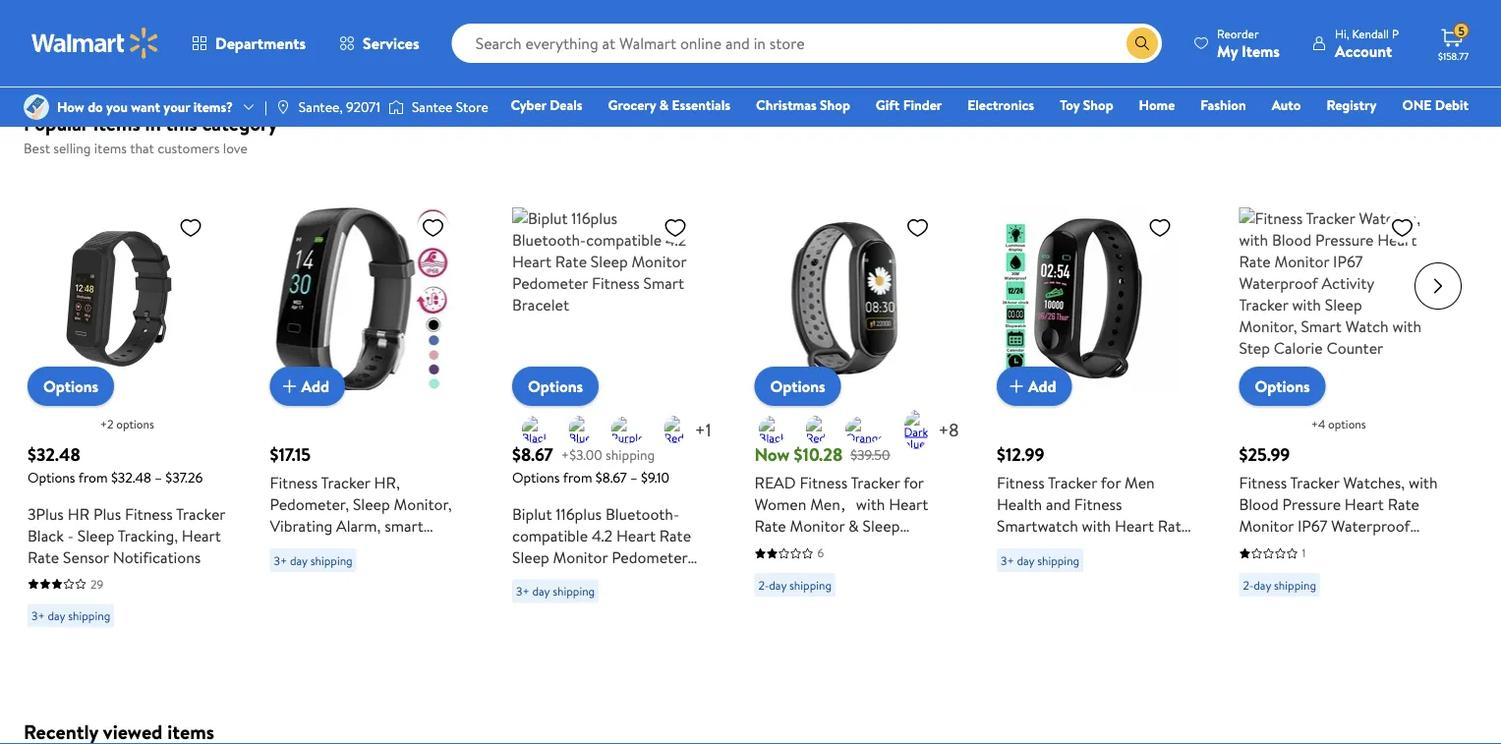 Task type: describe. For each thing, give the bounding box(es) containing it.
biplut
[[512, 503, 552, 525]]

3+ up exercise
[[274, 552, 287, 569]]

 image for santee store
[[388, 97, 404, 117]]

gift finder
[[876, 95, 942, 115]]

1
[[1303, 545, 1306, 562]]

compatible
[[512, 525, 588, 546]]

grocery
[[608, 95, 656, 115]]

$32.48 options from $32.48 – $37.26
[[28, 443, 203, 487]]

christmas
[[756, 95, 817, 115]]

waterproof inside $12.99 fitness tracker for men health and fitness smartwatch with heart rate & sleep monitor waterproof activity tracker
[[1111, 537, 1190, 559]]

fitness inside $25.99 fitness tracker watches, with blood pressure heart rate monitor ip67 waterproof activity tracker with sleep monitor, smart watch with step calorie counter
[[1240, 472, 1288, 494]]

best
[[24, 138, 50, 157]]

love
[[223, 138, 248, 157]]

day up exercise
[[290, 552, 308, 569]]

add to cart image for $17.15
[[278, 375, 301, 398]]

exercise
[[270, 580, 326, 602]]

fitness down $12.99
[[997, 472, 1045, 494]]

from inside $8.67 +$3.00 shipping options from $8.67 – $9.10
[[563, 468, 593, 487]]

from inside $32.48 options from $32.48 – $37.26
[[78, 468, 108, 487]]

shipping down 1
[[1275, 577, 1317, 594]]

do
[[88, 97, 103, 117]]

alarm,
[[336, 515, 381, 537]]

waterproof inside $25.99 fitness tracker watches, with blood pressure heart rate monitor ip67 waterproof activity tracker with sleep monitor, smart watch with step calorie counter
[[1332, 515, 1411, 537]]

product group containing $17.15
[[270, 168, 469, 636]]

orange image
[[845, 415, 886, 445]]

christmas shop
[[756, 95, 851, 115]]

0 vertical spatial items
[[93, 109, 140, 137]]

hr,
[[374, 472, 400, 494]]

& for now
[[849, 515, 859, 537]]

1 red image from the left
[[663, 415, 686, 445]]

sleep inside 3plus hr plus fitness tracker black - sleep tracking, heart rate sensor notifications
[[77, 525, 115, 546]]

category
[[202, 109, 278, 137]]

3+ inside biplut 116plus bluetooth- compatible 4.2 heart rate sleep monitor pedometer fitness smart bracelet 3+ day shipping
[[516, 583, 530, 600]]

bracelet
[[609, 568, 666, 590]]

1 horizontal spatial $32.48
[[111, 468, 151, 487]]

$12.99 fitness tracker for men health and fitness smartwatch with heart rate & sleep monitor waterproof activity tracker
[[997, 443, 1190, 580]]

reorder my items
[[1218, 25, 1280, 61]]

available in additional 8 variants element
[[939, 418, 959, 442]]

monitor，waterproof
[[755, 537, 905, 559]]

Walmart Site-Wide search field
[[452, 24, 1163, 63]]

day down monitor，waterproof
[[769, 577, 787, 594]]

product group containing +8
[[755, 168, 959, 645]]

analysis
[[270, 602, 321, 624]]

customers
[[158, 138, 220, 157]]

options for options from $32.48 – $37.26
[[43, 376, 99, 397]]

this
[[166, 109, 197, 137]]

monitor inside biplut 116plus bluetooth- compatible 4.2 heart rate sleep monitor pedometer fitness smart bracelet 3+ day shipping
[[553, 546, 608, 568]]

fitness inside biplut 116plus bluetooth- compatible 4.2 heart rate sleep monitor pedometer fitness smart bracelet 3+ day shipping
[[512, 568, 560, 590]]

ad disclaimer and feedback for marqueedisplayad image
[[1341, 38, 1357, 54]]

4.2
[[592, 525, 613, 546]]

add to favorites list, fitness tracker watches, with blood pressure heart rate monitor ip67 waterproof activity tracker with sleep monitor, smart watch with step calorie counter image
[[1391, 215, 1415, 240]]

with right the ip67 at the right of the page
[[1349, 537, 1378, 559]]

3plus
[[28, 503, 64, 525]]

product group containing $32.48
[[28, 168, 227, 636]]

options for $25.99
[[1329, 416, 1367, 432]]

3+ down black
[[31, 608, 45, 625]]

black
[[28, 525, 64, 546]]

counter inside $25.99 fitness tracker watches, with blood pressure heart rate monitor ip67 waterproof activity tracker with sleep monitor, smart watch with step calorie counter
[[1327, 580, 1384, 602]]

registry link
[[1318, 94, 1386, 116]]

3plus hr plus fitness tracker black - sleep tracking, heart rate sensor notifications
[[28, 503, 225, 568]]

your
[[164, 97, 190, 117]]

add to favorites list, fitness tracker for men health and fitness smartwatch with heart rate & sleep monitor waterproof activity tracker image
[[1149, 215, 1172, 240]]

sleep
[[392, 580, 428, 602]]

toy shop link
[[1052, 94, 1123, 116]]

tracker inside 3plus hr plus fitness tracker black - sleep tracking, heart rate sensor notifications
[[176, 503, 225, 525]]

watches,
[[1344, 472, 1406, 494]]

$158.77
[[1439, 49, 1470, 62]]

bluetooth-
[[606, 503, 680, 525]]

fitness inside $17.15 fitness tracker hr, pedometer, sleep monitor, vibrating alarm, smart reminder, remote control selfie, health monitoring, exercise tracking, sleep analysis
[[270, 472, 318, 494]]

fitness tracker watches, with blood pressure heart rate monitor ip67 waterproof activity tracker with sleep monitor, smart watch with step calorie counter image
[[1240, 208, 1423, 359]]

monitoring,
[[360, 559, 439, 580]]

read fitness tracker for women men，with heart rate monitor & sleep monitor，waterproof activity tracker with message reminder,step calorie counter pedometer watch image
[[755, 208, 938, 390]]

heart inside $12.99 fitness tracker for men health and fitness smartwatch with heart rate & sleep monitor waterproof activity tracker
[[1115, 515, 1155, 537]]

pedometer,
[[270, 494, 349, 515]]

reminder,step
[[817, 580, 917, 602]]

monitor inside now $10.28 $39.50 read fitness tracker for women men，with heart rate monitor & sleep monitor，waterproof activity tracker with message reminder,step calorie counter pedometer watch
[[790, 515, 845, 537]]

plus
[[93, 503, 121, 525]]

account
[[1336, 40, 1393, 61]]

shipping up tracking,
[[310, 552, 353, 569]]

heart inside now $10.28 $39.50 read fitness tracker for women men，with heart rate monitor & sleep monitor，waterproof activity tracker with message reminder,step calorie counter pedometer watch
[[889, 494, 929, 515]]

options for fitness tracker watches, with blood pressure heart rate monitor ip67 waterproof activity tracker with sleep monitor, smart watch with step calorie counter
[[1255, 376, 1311, 397]]

rate inside $12.99 fitness tracker for men health and fitness smartwatch with heart rate & sleep monitor waterproof activity tracker
[[1158, 515, 1190, 537]]

0 horizontal spatial &
[[660, 95, 669, 115]]

product group containing $25.99
[[1240, 168, 1439, 636]]

smart inside $25.99 fitness tracker watches, with blood pressure heart rate monitor ip67 waterproof activity tracker with sleep monitor, smart watch with step calorie counter
[[1302, 559, 1342, 580]]

2- for fitness
[[1244, 577, 1254, 594]]

1 options link from the left
[[28, 367, 114, 406]]

0 vertical spatial $8.67
[[512, 443, 553, 467]]

women
[[755, 494, 807, 515]]

blood
[[1240, 494, 1279, 515]]

departments button
[[175, 20, 323, 67]]

store
[[456, 97, 489, 117]]

services
[[363, 32, 420, 54]]

options link for $8.67
[[512, 367, 599, 406]]

3+ day shipping for $17.15
[[274, 552, 353, 569]]

pedometer inside biplut 116plus bluetooth- compatible 4.2 heart rate sleep monitor pedometer fitness smart bracelet 3+ day shipping
[[612, 546, 688, 568]]

notifications
[[113, 546, 201, 568]]

monitor inside $25.99 fitness tracker watches, with blood pressure heart rate monitor ip67 waterproof activity tracker with sleep monitor, smart watch with step calorie counter
[[1240, 515, 1295, 537]]

– inside $32.48 options from $32.48 – $37.26
[[155, 468, 162, 487]]

purple image
[[610, 415, 646, 445]]

pressure
[[1283, 494, 1342, 515]]

smartwatch
[[997, 515, 1079, 537]]

activity inside now $10.28 $39.50 read fitness tracker for women men，with heart rate monitor & sleep monitor，waterproof activity tracker with message reminder,step calorie counter pedometer watch
[[755, 559, 807, 580]]

watch inside $25.99 fitness tracker watches, with blood pressure heart rate monitor ip67 waterproof activity tracker with sleep monitor, smart watch with step calorie counter
[[1346, 559, 1389, 580]]

$39.50
[[851, 445, 891, 464]]

options link for now
[[755, 367, 842, 406]]

selfie,
[[270, 559, 310, 580]]

cyber
[[511, 95, 547, 115]]

day down smartwatch
[[1017, 552, 1035, 569]]

that
[[130, 138, 154, 157]]

heart inside biplut 116plus bluetooth- compatible 4.2 heart rate sleep monitor pedometer fitness smart bracelet 3+ day shipping
[[617, 525, 656, 546]]

how
[[57, 97, 84, 117]]

day down 'sensor'
[[48, 608, 65, 625]]

selling
[[53, 138, 91, 157]]

|
[[265, 97, 267, 117]]

sensor
[[63, 546, 109, 568]]

how do you want your items?
[[57, 97, 233, 117]]

$37.26
[[165, 468, 203, 487]]

rate inside $25.99 fitness tracker watches, with blood pressure heart rate monitor ip67 waterproof activity tracker with sleep monitor, smart watch with step calorie counter
[[1388, 494, 1420, 515]]

santee store
[[412, 97, 489, 117]]

tracking,
[[118, 525, 178, 546]]

monitor, inside $17.15 fitness tracker hr, pedometer, sleep monitor, vibrating alarm, smart reminder, remote control selfie, health monitoring, exercise tracking, sleep analysis
[[394, 494, 452, 515]]

calorie inside $25.99 fitness tracker watches, with blood pressure heart rate monitor ip67 waterproof activity tracker with sleep monitor, smart watch with step calorie counter
[[1274, 580, 1324, 602]]

2 red image from the left
[[805, 415, 827, 445]]

activity inside $12.99 fitness tracker for men health and fitness smartwatch with heart rate & sleep monitor waterproof activity tracker
[[997, 559, 1050, 580]]

smart inside biplut 116plus bluetooth- compatible 4.2 heart rate sleep monitor pedometer fitness smart bracelet 3+ day shipping
[[564, 568, 605, 590]]

6
[[818, 545, 824, 562]]

-
[[68, 525, 74, 546]]

+2 options
[[100, 416, 154, 432]]

counter inside now $10.28 $39.50 read fitness tracker for women men，with heart rate monitor & sleep monitor，waterproof activity tracker with message reminder,step calorie counter pedometer watch
[[808, 602, 864, 624]]

$9.10
[[641, 468, 670, 487]]

now
[[755, 443, 790, 467]]

vibrating
[[270, 515, 333, 537]]

biplut 116plus bluetooth- compatible 4.2 heart rate sleep monitor pedometer fitness smart bracelet 3+ day shipping
[[512, 503, 691, 600]]

add button for $17.15
[[270, 367, 345, 406]]

santee
[[412, 97, 453, 117]]

fitness tracker for men health and fitness smartwatch with heart rate & sleep monitor waterproof activity tracker image
[[997, 208, 1180, 390]]

monitor, inside $25.99 fitness tracker watches, with blood pressure heart rate monitor ip67 waterproof activity tracker with sleep monitor, smart watch with step calorie counter
[[1240, 559, 1298, 580]]

add for $17.15
[[301, 376, 330, 397]]

sleep inside $17.15 fitness tracker hr, pedometer, sleep monitor, vibrating alarm, smart reminder, remote control selfie, health monitoring, exercise tracking, sleep analysis
[[353, 494, 390, 515]]

0 horizontal spatial 3+ day shipping
[[31, 608, 110, 625]]

+2
[[100, 416, 113, 432]]

reminder,
[[270, 537, 335, 559]]

add button for $12.99
[[997, 367, 1073, 406]]

with inside $12.99 fitness tracker for men health and fitness smartwatch with heart rate & sleep monitor waterproof activity tracker
[[1082, 515, 1112, 537]]

blue image
[[568, 415, 593, 445]]

and
[[1047, 494, 1071, 515]]

$25.99 fitness tracker watches, with blood pressure heart rate monitor ip67 waterproof activity tracker with sleep monitor, smart watch with step calorie counter
[[1240, 443, 1438, 602]]

services button
[[323, 20, 436, 67]]

add to favorites list, read fitness tracker for women men，with heart rate monitor & sleep monitor，waterproof activity tracker with message reminder,step calorie counter pedometer watch image
[[906, 215, 930, 240]]

popular
[[24, 109, 89, 137]]

items?
[[193, 97, 233, 117]]

smart
[[385, 515, 424, 537]]

fitness right and
[[1075, 494, 1123, 515]]

monitor inside $12.99 fitness tracker for men health and fitness smartwatch with heart rate & sleep monitor waterproof activity tracker
[[1052, 537, 1107, 559]]

finder
[[904, 95, 942, 115]]

– inside $8.67 +$3.00 shipping options from $8.67 – $9.10
[[631, 468, 638, 487]]

$17.15
[[270, 443, 311, 467]]



Task type: vqa. For each thing, say whether or not it's contained in the screenshot.
to
no



Task type: locate. For each thing, give the bounding box(es) containing it.
0 horizontal spatial red image
[[663, 415, 686, 445]]

home
[[1139, 95, 1176, 115]]

3plus hr plus fitness tracker black - sleep tracking, heart rate sensor notifications image
[[28, 208, 210, 390]]

2 product group from the left
[[270, 168, 469, 636]]

add button
[[270, 367, 345, 406], [997, 367, 1073, 406]]

116plus
[[556, 503, 602, 525]]

2-day shipping down 1
[[1244, 577, 1317, 594]]

walmart image
[[31, 28, 159, 59]]

1 horizontal spatial red image
[[805, 415, 827, 445]]

2 – from the left
[[631, 468, 638, 487]]

1 horizontal spatial pedometer
[[868, 602, 944, 624]]

add up $12.99
[[1029, 376, 1057, 397]]

1 horizontal spatial watch
[[1346, 559, 1389, 580]]

watch inside now $10.28 $39.50 read fitness tracker for women men，with heart rate monitor & sleep monitor，waterproof activity tracker with message reminder,step calorie counter pedometer watch
[[755, 624, 798, 645]]

deals
[[550, 95, 583, 115]]

shipping down purple icon
[[606, 445, 655, 464]]

$32.48 up plus
[[111, 468, 151, 487]]

0 horizontal spatial monitor,
[[394, 494, 452, 515]]

1 horizontal spatial options
[[1329, 416, 1367, 432]]

1 for from the left
[[904, 472, 924, 494]]

rate
[[1388, 494, 1420, 515], [755, 515, 787, 537], [1158, 515, 1190, 537], [660, 525, 691, 546], [28, 546, 59, 568]]

2- for $10.28
[[759, 577, 769, 594]]

counter down the ip67 at the right of the page
[[1327, 580, 1384, 602]]

sleep inside biplut 116plus bluetooth- compatible 4.2 heart rate sleep monitor pedometer fitness smart bracelet 3+ day shipping
[[512, 546, 550, 568]]

electronics link
[[959, 94, 1044, 116]]

rate left -
[[28, 546, 59, 568]]

registry
[[1327, 95, 1377, 115]]

options right +2 at the bottom left of the page
[[116, 416, 154, 432]]

2 add button from the left
[[997, 367, 1073, 406]]

next slide for popular items in this category list image
[[1415, 263, 1463, 310]]

0 horizontal spatial smart
[[564, 568, 605, 590]]

1 horizontal spatial smart
[[1302, 559, 1342, 580]]

 image right "92071"
[[388, 97, 404, 117]]

pedometer inside now $10.28 $39.50 read fitness tracker for women men，with heart rate monitor & sleep monitor，waterproof activity tracker with message reminder,step calorie counter pedometer watch
[[868, 602, 944, 624]]

 image
[[24, 94, 49, 120]]

step
[[1240, 580, 1271, 602]]

1 horizontal spatial monitor,
[[1240, 559, 1298, 580]]

3 product group from the left
[[512, 168, 712, 636]]

fitness down the $25.99
[[1240, 472, 1288, 494]]

0 horizontal spatial pedometer
[[612, 546, 688, 568]]

essentials
[[672, 95, 731, 115]]

0 horizontal spatial activity
[[755, 559, 807, 580]]

& for $12.99
[[997, 537, 1008, 559]]

tracker inside $17.15 fitness tracker hr, pedometer, sleep monitor, vibrating alarm, smart reminder, remote control selfie, health monitoring, exercise tracking, sleep analysis
[[321, 472, 370, 494]]

0 vertical spatial $32.48
[[28, 443, 80, 467]]

3+ day shipping for $12.99
[[1001, 552, 1080, 569]]

3+ day shipping down smartwatch
[[1001, 552, 1080, 569]]

1 vertical spatial monitor,
[[1240, 559, 1298, 580]]

shipping
[[606, 445, 655, 464], [310, 552, 353, 569], [1038, 552, 1080, 569], [790, 577, 832, 594], [1275, 577, 1317, 594], [553, 583, 595, 600], [68, 608, 110, 625]]

sleep inside now $10.28 $39.50 read fitness tracker for women men，with heart rate monitor & sleep monitor，waterproof activity tracker with message reminder,step calorie counter pedometer watch
[[863, 515, 900, 537]]

add to favorites list, biplut 116plus bluetooth-compatible 4.2 heart rate sleep monitor pedometer fitness smart bracelet image
[[664, 215, 687, 240]]

0 vertical spatial watch
[[1346, 559, 1389, 580]]

smart down the ip67 at the right of the page
[[1302, 559, 1342, 580]]

add up $17.15
[[301, 376, 330, 397]]

heart inside 3plus hr plus fitness tracker black - sleep tracking, heart rate sensor notifications
[[182, 525, 221, 546]]

departments
[[215, 32, 306, 54]]

watch right 1
[[1346, 559, 1389, 580]]

product group
[[28, 168, 227, 636], [270, 168, 469, 636], [512, 168, 712, 636], [755, 168, 959, 645], [997, 168, 1196, 636], [1240, 168, 1439, 636]]

items
[[93, 109, 140, 137], [94, 138, 127, 157]]

options up 3plus
[[28, 468, 75, 487]]

0 horizontal spatial options
[[116, 416, 154, 432]]

with right and
[[1082, 515, 1112, 537]]

search icon image
[[1135, 35, 1151, 51]]

options up black icon
[[528, 376, 583, 397]]

options for options from $8.67 – $9.10
[[528, 376, 583, 397]]

2 horizontal spatial &
[[997, 537, 1008, 559]]

options right +4 in the right of the page
[[1329, 416, 1367, 432]]

heart inside $25.99 fitness tracker watches, with blood pressure heart rate monitor ip67 waterproof activity tracker with sleep monitor, smart watch with step calorie counter
[[1345, 494, 1385, 515]]

fashion link
[[1192, 94, 1256, 116]]

items
[[1242, 40, 1280, 61]]

for inside $12.99 fitness tracker for men health and fitness smartwatch with heart rate & sleep monitor waterproof activity tracker
[[1101, 472, 1121, 494]]

one debit walmart+
[[1403, 95, 1469, 142]]

0 horizontal spatial for
[[904, 472, 924, 494]]

product group containing +1
[[512, 168, 712, 636]]

options link up black image
[[755, 367, 842, 406]]

add button up $12.99
[[997, 367, 1073, 406]]

&
[[660, 95, 669, 115], [849, 515, 859, 537], [997, 537, 1008, 559]]

rate inside 3plus hr plus fitness tracker black - sleep tracking, heart rate sensor notifications
[[28, 546, 59, 568]]

1 horizontal spatial 2-day shipping
[[1244, 577, 1317, 594]]

available in additional 1 variant element
[[695, 418, 712, 442]]

0 horizontal spatial shop
[[820, 95, 851, 115]]

smart
[[1302, 559, 1342, 580], [564, 568, 605, 590]]

5 product group from the left
[[997, 168, 1196, 636]]

fitness
[[270, 472, 318, 494], [800, 472, 848, 494], [997, 472, 1045, 494], [1240, 472, 1288, 494], [1075, 494, 1123, 515], [125, 503, 173, 525], [512, 568, 560, 590]]

counter
[[1327, 580, 1384, 602], [808, 602, 864, 624]]

watch down message
[[755, 624, 798, 645]]

red image right black image
[[805, 415, 827, 445]]

4 options link from the left
[[1240, 367, 1326, 406]]

0 horizontal spatial 2-
[[759, 577, 769, 594]]

1 2-day shipping from the left
[[759, 577, 832, 594]]

1 horizontal spatial waterproof
[[1332, 515, 1411, 537]]

with down the watches,
[[1393, 559, 1422, 580]]

1 horizontal spatial counter
[[1327, 580, 1384, 602]]

+1
[[695, 418, 712, 442]]

sleep down "health"
[[1012, 537, 1049, 559]]

1 add to cart image from the left
[[278, 375, 301, 398]]

popular items in this category best selling items that customers love
[[24, 109, 278, 157]]

1 vertical spatial pedometer
[[868, 602, 944, 624]]

waterproof down men on the right bottom of the page
[[1111, 537, 1190, 559]]

sleep inside $25.99 fitness tracker watches, with blood pressure heart rate monitor ip67 waterproof activity tracker with sleep monitor, smart watch with step calorie counter
[[1381, 537, 1419, 559]]

from down the +$3.00
[[563, 468, 593, 487]]

 image right |
[[275, 99, 291, 115]]

options inside $8.67 +$3.00 shipping options from $8.67 – $9.10
[[512, 468, 560, 487]]

dark blue image
[[903, 409, 930, 450]]

day inside biplut 116plus bluetooth- compatible 4.2 heart rate sleep monitor pedometer fitness smart bracelet 3+ day shipping
[[533, 583, 550, 600]]

add for $12.99
[[1029, 376, 1057, 397]]

2-day shipping
[[759, 577, 832, 594], [1244, 577, 1317, 594]]

rate inside biplut 116plus bluetooth- compatible 4.2 heart rate sleep monitor pedometer fitness smart bracelet 3+ day shipping
[[660, 525, 691, 546]]

$10.28
[[794, 443, 843, 467]]

add to cart image up $17.15
[[278, 375, 301, 398]]

1 horizontal spatial 2-
[[1244, 577, 1254, 594]]

heart
[[889, 494, 929, 515], [1345, 494, 1385, 515], [1115, 515, 1155, 537], [182, 525, 221, 546], [617, 525, 656, 546]]

1 vertical spatial $8.67
[[596, 468, 627, 487]]

2-day shipping for fitness
[[1244, 577, 1317, 594]]

1 horizontal spatial calorie
[[1274, 580, 1324, 602]]

0 horizontal spatial add button
[[270, 367, 345, 406]]

$17.15 fitness tracker hr, pedometer, sleep monitor, vibrating alarm, smart reminder, remote control selfie, health monitoring, exercise tracking, sleep analysis
[[270, 443, 452, 624]]

calorie down 1
[[1274, 580, 1324, 602]]

shipping down smartwatch
[[1038, 552, 1080, 569]]

day down the compatible
[[533, 583, 550, 600]]

3+ down smartwatch
[[1001, 552, 1015, 569]]

0 horizontal spatial  image
[[275, 99, 291, 115]]

1 horizontal spatial add button
[[997, 367, 1073, 406]]

options link up black icon
[[512, 367, 599, 406]]

with right 6
[[864, 559, 893, 580]]

cyber deals
[[511, 95, 583, 115]]

heart down men on the right bottom of the page
[[1115, 515, 1155, 537]]

health
[[314, 559, 356, 580]]

2 2-day shipping from the left
[[1244, 577, 1317, 594]]

monitor down and
[[1052, 537, 1107, 559]]

kendall
[[1353, 25, 1390, 42]]

1 horizontal spatial  image
[[388, 97, 404, 117]]

fashion
[[1201, 95, 1247, 115]]

shipping down 6
[[790, 577, 832, 594]]

black image
[[758, 415, 788, 445]]

add to favorites list, 3plus hr plus fitness tracker black - sleep tracking, heart rate sensor notifications image
[[179, 215, 203, 240]]

29
[[90, 576, 103, 593]]

fitness down $10.28
[[800, 472, 848, 494]]

options inside $32.48 options from $32.48 – $37.26
[[28, 468, 75, 487]]

from up plus
[[78, 468, 108, 487]]

2 horizontal spatial activity
[[1240, 537, 1292, 559]]

monitor down 116plus at the bottom
[[553, 546, 608, 568]]

0 horizontal spatial waterproof
[[1111, 537, 1190, 559]]

shop right toy
[[1084, 95, 1114, 115]]

day down blood
[[1254, 577, 1272, 594]]

2- down blood
[[1244, 577, 1254, 594]]

sleep inside $12.99 fitness tracker for men health and fitness smartwatch with heart rate & sleep monitor waterproof activity tracker
[[1012, 537, 1049, 559]]

for down dark blue image
[[904, 472, 924, 494]]

gift
[[876, 95, 900, 115]]

2 options link from the left
[[512, 367, 599, 406]]

1 from from the left
[[78, 468, 108, 487]]

0 horizontal spatial $8.67
[[512, 443, 553, 467]]

shipping down 29
[[68, 608, 110, 625]]

1 horizontal spatial &
[[849, 515, 859, 537]]

1 vertical spatial watch
[[755, 624, 798, 645]]

2-day shipping down 6
[[759, 577, 832, 594]]

$8.67 down the +$3.00
[[596, 468, 627, 487]]

2 add from the left
[[1029, 376, 1057, 397]]

$8.67 +$3.00 shipping options from $8.67 – $9.10
[[512, 443, 670, 487]]

monitor, up control
[[394, 494, 452, 515]]

1 horizontal spatial shop
[[1084, 95, 1114, 115]]

one debit link
[[1394, 94, 1478, 116]]

1 vertical spatial items
[[94, 138, 127, 157]]

1 2- from the left
[[759, 577, 769, 594]]

electronics
[[968, 95, 1035, 115]]

cyber deals link
[[502, 94, 592, 116]]

– left '$37.26' at the bottom of page
[[155, 468, 162, 487]]

toy
[[1060, 95, 1080, 115]]

1 horizontal spatial add to cart image
[[1005, 375, 1029, 398]]

3 options link from the left
[[755, 367, 842, 406]]

1 horizontal spatial 3+ day shipping
[[274, 552, 353, 569]]

home link
[[1131, 94, 1184, 116]]

items up that
[[93, 109, 140, 137]]

for inside now $10.28 $39.50 read fitness tracker for women men，with heart rate monitor & sleep monitor，waterproof activity tracker with message reminder,step calorie counter pedometer watch
[[904, 472, 924, 494]]

options up $32.48 options from $32.48 – $37.26
[[43, 376, 99, 397]]

add to cart image
[[278, 375, 301, 398], [1005, 375, 1029, 398]]

add to cart image up $12.99
[[1005, 375, 1029, 398]]

0 horizontal spatial –
[[155, 468, 162, 487]]

options up the $25.99
[[1255, 376, 1311, 397]]

rate right pressure
[[1388, 494, 1420, 515]]

1 horizontal spatial add
[[1029, 376, 1057, 397]]

$8.67
[[512, 443, 553, 467], [596, 468, 627, 487]]

options
[[43, 376, 99, 397], [528, 376, 583, 397], [771, 376, 826, 397], [1255, 376, 1311, 397], [28, 468, 75, 487], [512, 468, 560, 487]]

2 for from the left
[[1101, 472, 1121, 494]]

for
[[904, 472, 924, 494], [1101, 472, 1121, 494]]

shop
[[820, 95, 851, 115], [1084, 95, 1114, 115]]

1 horizontal spatial from
[[563, 468, 593, 487]]

fitness inside 3plus hr plus fitness tracker black - sleep tracking, heart rate sensor notifications
[[125, 503, 173, 525]]

in
[[145, 109, 161, 137]]

auto link
[[1264, 94, 1310, 116]]

shop for christmas shop
[[820, 95, 851, 115]]

sleep down the watches,
[[1381, 537, 1419, 559]]

& inside $12.99 fitness tracker for men health and fitness smartwatch with heart rate & sleep monitor waterproof activity tracker
[[997, 537, 1008, 559]]

day
[[290, 552, 308, 569], [1017, 552, 1035, 569], [769, 577, 787, 594], [1254, 577, 1272, 594], [533, 583, 550, 600], [48, 608, 65, 625]]

red image
[[663, 415, 686, 445], [805, 415, 827, 445]]

options link for $25.99
[[1240, 367, 1326, 406]]

0 vertical spatial pedometer
[[612, 546, 688, 568]]

add to favorites list, fitness tracker hr, pedometer, sleep monitor, vibrating alarm, smart reminder, remote control selfie, health monitoring, exercise tracking, sleep analysis image
[[421, 215, 445, 240]]

options for $32.48
[[116, 416, 154, 432]]

shipping down the compatible
[[553, 583, 595, 600]]

grocery & essentials link
[[600, 94, 740, 116]]

santee,
[[299, 97, 343, 117]]

0 vertical spatial monitor,
[[394, 494, 452, 515]]

3+ day shipping up exercise
[[274, 552, 353, 569]]

& inside now $10.28 $39.50 read fitness tracker for women men，with heart rate monitor & sleep monitor，waterproof activity tracker with message reminder,step calorie counter pedometer watch
[[849, 515, 859, 537]]

1 horizontal spatial –
[[631, 468, 638, 487]]

calorie inside now $10.28 $39.50 read fitness tracker for women men，with heart rate monitor & sleep monitor，waterproof activity tracker with message reminder,step calorie counter pedometer watch
[[755, 602, 804, 624]]

1 horizontal spatial $8.67
[[596, 468, 627, 487]]

heart right men，with
[[889, 494, 929, 515]]

rate inside now $10.28 $39.50 read fitness tracker for women men，with heart rate monitor & sleep monitor，waterproof activity tracker with message reminder,step calorie counter pedometer watch
[[755, 515, 787, 537]]

sleep down the 'biplut'
[[512, 546, 550, 568]]

my
[[1218, 40, 1239, 61]]

2 add to cart image from the left
[[1005, 375, 1029, 398]]

 image
[[388, 97, 404, 117], [275, 99, 291, 115]]

counter down 6
[[808, 602, 864, 624]]

activity left 1
[[1240, 537, 1292, 559]]

1 horizontal spatial for
[[1101, 472, 1121, 494]]

 image for santee, 92071
[[275, 99, 291, 115]]

1 options from the left
[[116, 416, 154, 432]]

4 product group from the left
[[755, 168, 959, 645]]

add button up $17.15
[[270, 367, 345, 406]]

options
[[116, 416, 154, 432], [1329, 416, 1367, 432]]

sleep right -
[[77, 525, 115, 546]]

control
[[393, 537, 442, 559]]

activity inside $25.99 fitness tracker watches, with blood pressure heart rate monitor ip67 waterproof activity tracker with sleep monitor, smart watch with step calorie counter
[[1240, 537, 1292, 559]]

items left that
[[94, 138, 127, 157]]

calorie down monitor，waterproof
[[755, 602, 804, 624]]

rate left blood
[[1158, 515, 1190, 537]]

waterproof down the watches,
[[1332, 515, 1411, 537]]

product group containing $12.99
[[997, 168, 1196, 636]]

men
[[1125, 472, 1155, 494]]

1 vertical spatial $32.48
[[111, 468, 151, 487]]

shipping inside $8.67 +$3.00 shipping options from $8.67 – $9.10
[[606, 445, 655, 464]]

santee, 92071
[[299, 97, 381, 117]]

add to cart image for $12.99
[[1005, 375, 1029, 398]]

3+ down the compatible
[[516, 583, 530, 600]]

1 horizontal spatial activity
[[997, 559, 1050, 580]]

0 horizontal spatial 2-day shipping
[[759, 577, 832, 594]]

2 horizontal spatial 3+ day shipping
[[1001, 552, 1080, 569]]

with right the watches,
[[1409, 472, 1438, 494]]

sleep up reminder,step at right
[[863, 515, 900, 537]]

health
[[997, 494, 1043, 515]]

now $10.28 $39.50 read fitness tracker for women men，with heart rate monitor & sleep monitor，waterproof activity tracker with message reminder,step calorie counter pedometer watch
[[755, 443, 944, 645]]

with inside now $10.28 $39.50 read fitness tracker for women men，with heart rate monitor & sleep monitor，waterproof activity tracker with message reminder,step calorie counter pedometer watch
[[864, 559, 893, 580]]

sleep
[[353, 494, 390, 515], [863, 515, 900, 537], [77, 525, 115, 546], [1012, 537, 1049, 559], [1381, 537, 1419, 559], [512, 546, 550, 568]]

smart down 4.2
[[564, 568, 605, 590]]

$8.67 left the +$3.00
[[512, 443, 553, 467]]

3+ day shipping down 29
[[31, 608, 110, 625]]

92071
[[346, 97, 381, 117]]

hi,
[[1336, 25, 1350, 42]]

heart right pressure
[[1345, 494, 1385, 515]]

red image left available in additional 1 variant 'element'
[[663, 415, 686, 445]]

1 product group from the left
[[28, 168, 227, 636]]

0 horizontal spatial watch
[[755, 624, 798, 645]]

0 horizontal spatial add to cart image
[[278, 375, 301, 398]]

2 shop from the left
[[1084, 95, 1114, 115]]

options up the 'biplut'
[[512, 468, 560, 487]]

+$3.00
[[561, 445, 603, 464]]

2 from from the left
[[563, 468, 593, 487]]

1 – from the left
[[155, 468, 162, 487]]

+4
[[1312, 416, 1326, 432]]

0 horizontal spatial add
[[301, 376, 330, 397]]

1 add button from the left
[[270, 367, 345, 406]]

1 add from the left
[[301, 376, 330, 397]]

men，with
[[811, 494, 886, 515]]

– left $9.10 on the left bottom of page
[[631, 468, 638, 487]]

0 horizontal spatial calorie
[[755, 602, 804, 624]]

gift finder link
[[867, 94, 951, 116]]

christmas shop link
[[748, 94, 859, 116]]

heart right 4.2
[[617, 525, 656, 546]]

monitor left the ip67 at the right of the page
[[1240, 515, 1295, 537]]

$32.48 up 3plus
[[28, 443, 80, 467]]

options link up +4 in the right of the page
[[1240, 367, 1326, 406]]

heart right tracking,
[[182, 525, 221, 546]]

0 horizontal spatial $32.48
[[28, 443, 80, 467]]

$12.99
[[997, 443, 1045, 467]]

2 options from the left
[[1329, 416, 1367, 432]]

shop right christmas
[[820, 95, 851, 115]]

monitor, left 1
[[1240, 559, 1298, 580]]

fitness tracker hr, pedometer, sleep monitor, vibrating alarm, smart reminder, remote control selfie, health monitoring, exercise tracking, sleep analysis image
[[270, 208, 453, 390]]

tracking,
[[329, 580, 389, 602]]

black image
[[521, 415, 550, 445]]

add
[[301, 376, 330, 397], [1029, 376, 1057, 397]]

Search search field
[[452, 24, 1163, 63]]

1 shop from the left
[[820, 95, 851, 115]]

for left men on the right bottom of the page
[[1101, 472, 1121, 494]]

monitor,
[[394, 494, 452, 515], [1240, 559, 1298, 580]]

& up reminder,step at right
[[849, 515, 859, 537]]

2 2- from the left
[[1244, 577, 1254, 594]]

shipping inside biplut 116plus bluetooth- compatible 4.2 heart rate sleep monitor pedometer fitness smart bracelet 3+ day shipping
[[553, 583, 595, 600]]

2-day shipping for $10.28
[[759, 577, 832, 594]]

& down "health"
[[997, 537, 1008, 559]]

0 horizontal spatial from
[[78, 468, 108, 487]]

you
[[106, 97, 128, 117]]

sleep up remote
[[353, 494, 390, 515]]

shop for toy shop
[[1084, 95, 1114, 115]]

options for read fitness tracker for women men，with heart rate monitor & sleep monitor，waterproof activity tracker with message reminder,step calorie counter pedometer watch
[[771, 376, 826, 397]]

biplut 116plus bluetooth-compatible 4.2 heart rate sleep monitor pedometer fitness smart bracelet image
[[512, 208, 695, 316]]

2- down monitor，waterproof
[[759, 577, 769, 594]]

fitness inside now $10.28 $39.50 read fitness tracker for women men，with heart rate monitor & sleep monitor，waterproof activity tracker with message reminder,step calorie counter pedometer watch
[[800, 472, 848, 494]]

ip67
[[1298, 515, 1328, 537]]

rate up bracelet
[[660, 525, 691, 546]]

activity left 6
[[755, 559, 807, 580]]

0 horizontal spatial counter
[[808, 602, 864, 624]]

reorder
[[1218, 25, 1259, 42]]

fitness down the compatible
[[512, 568, 560, 590]]

6 product group from the left
[[1240, 168, 1439, 636]]



